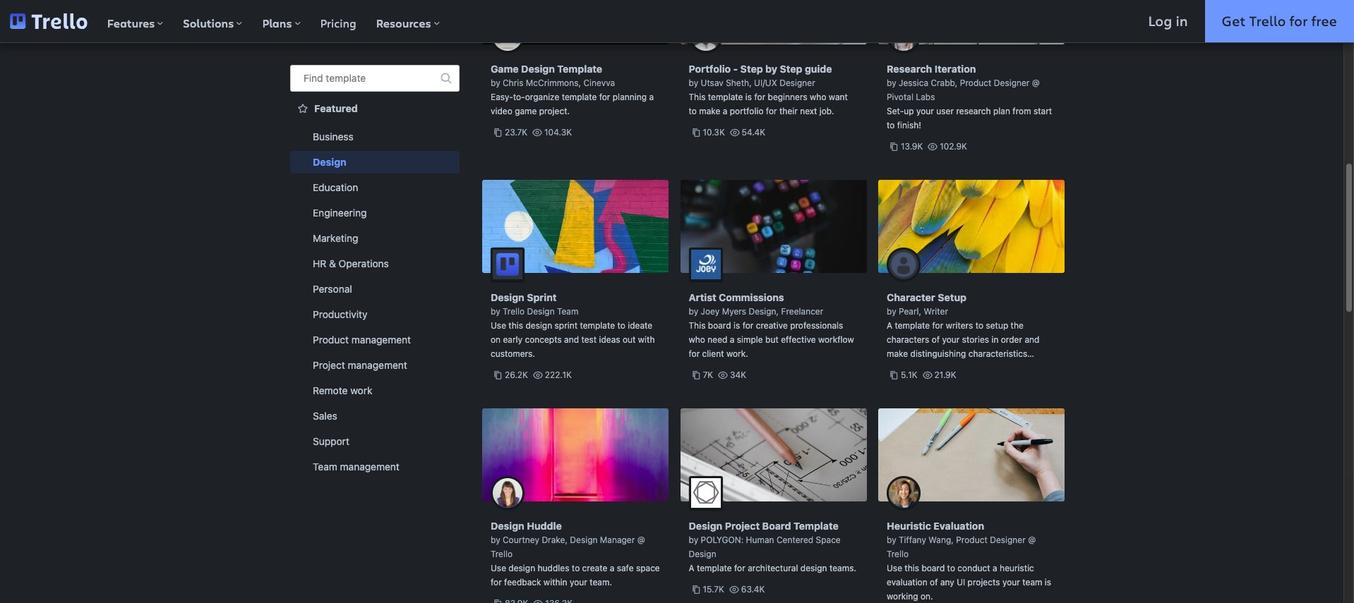 Task type: vqa. For each thing, say whether or not it's contained in the screenshot.


Task type: describe. For each thing, give the bounding box(es) containing it.
huddle
[[527, 520, 562, 532]]

need
[[708, 335, 728, 345]]

game
[[515, 106, 537, 117]]

design project board template by polygon: human centered space design a template for architectural design teams.
[[689, 520, 857, 574]]

to inside design sprint by trello design team use this design sprint template to ideate on early concepts and test ideas out with customers.
[[618, 321, 626, 331]]

use inside design sprint by trello design team use this design sprint template to ideate on early concepts and test ideas out with customers.
[[491, 321, 506, 331]]

team
[[1023, 578, 1043, 588]]

projects
[[968, 578, 1000, 588]]

who inside artist commissions by joey myers design, freelancer this board is for creative professionals who need a simple but effective workflow for client work.
[[689, 335, 705, 345]]

portfolio - step by step guide by utsav sheth, ui/ux designer this template is for beginners who want to make a portfolio for their next job.
[[689, 63, 848, 117]]

create
[[582, 563, 608, 574]]

set-
[[887, 106, 904, 117]]

to inside portfolio - step by step guide by utsav sheth, ui/ux designer this template is for beginners who want to make a portfolio for their next job.
[[689, 106, 697, 117]]

pricing link
[[310, 0, 366, 42]]

by inside research iteration by jessica crabb, product designer @ pivotal labs set-up your user research plan from start to finish!
[[887, 78, 897, 88]]

finish!
[[897, 120, 922, 131]]

is inside portfolio - step by step guide by utsav sheth, ui/ux designer this template is for beginners who want to make a portfolio for their next job.
[[746, 92, 752, 102]]

project inside project management "link"
[[313, 359, 345, 371]]

for inside design project board template by polygon: human centered space design a template for architectural design teams.
[[734, 563, 746, 574]]

for left "free"
[[1290, 11, 1308, 30]]

1 horizontal spatial in
[[1176, 11, 1188, 30]]

by inside design project board template by polygon: human centered space design a template for architectural design teams.
[[689, 535, 698, 546]]

featured link
[[290, 97, 460, 120]]

engineering link
[[290, 202, 460, 225]]

ui/ux
[[754, 78, 777, 88]]

artist
[[689, 292, 716, 304]]

template inside design project board template by polygon: human centered space design a template for architectural design teams.
[[697, 563, 732, 574]]

product for heuristic
[[956, 535, 988, 546]]

but
[[765, 335, 779, 345]]

for inside character setup by pearl, writer a template for writers to setup the characters of your stories in order and make distinguishing characteristics obvious.
[[932, 321, 944, 331]]

by inside game design template by chris mccrimmons, cinevva easy-to-organize template for planning a video game project.
[[491, 78, 500, 88]]

who inside portfolio - step by step guide by utsav sheth, ui/ux designer this template is for beginners who want to make a portfolio for their next job.
[[810, 92, 827, 102]]

this inside heuristic evaluation by tiffany wang, product designer @ trello use this board to conduct a heuristic evaluation of any ui projects your team is working on.
[[905, 563, 919, 574]]

for left their at the right top of the page
[[766, 106, 777, 117]]

for left client
[[689, 349, 700, 359]]

want
[[829, 92, 848, 102]]

template inside game design template by chris mccrimmons, cinevva easy-to-organize template for planning a video game project.
[[562, 92, 597, 102]]

remote
[[313, 385, 348, 397]]

in inside character setup by pearl, writer a template for writers to setup the characters of your stories in order and make distinguishing characteristics obvious.
[[992, 335, 999, 345]]

support
[[313, 436, 350, 448]]

huddles
[[538, 563, 570, 574]]

education link
[[290, 177, 460, 199]]

your inside research iteration by jessica crabb, product designer @ pivotal labs set-up your user research plan from start to finish!
[[917, 106, 934, 117]]

product for research
[[960, 78, 992, 88]]

1 step from the left
[[740, 63, 763, 75]]

your inside design huddle by courtney drake, design manager @ trello use design huddles to create a safe space for feedback within your team.
[[570, 578, 587, 588]]

education
[[313, 181, 358, 193]]

space
[[636, 563, 660, 574]]

template inside design project board template by polygon: human centered space design a template for architectural design teams.
[[794, 520, 839, 532]]

this inside artist commissions by joey myers design, freelancer this board is for creative professionals who need a simple but effective workflow for client work.
[[689, 321, 706, 331]]

crabb,
[[931, 78, 958, 88]]

characteristics
[[969, 349, 1028, 359]]

features button
[[97, 0, 173, 42]]

professionals
[[790, 321, 843, 331]]

job.
[[820, 106, 834, 117]]

chris
[[503, 78, 524, 88]]

trello inside heuristic evaluation by tiffany wang, product designer @ trello use this board to conduct a heuristic evaluation of any ui projects your team is working on.
[[887, 549, 909, 560]]

plan
[[993, 106, 1010, 117]]

@ for design huddle
[[637, 535, 645, 546]]

plans button
[[252, 0, 310, 42]]

simple
[[737, 335, 763, 345]]

human
[[746, 535, 774, 546]]

designer for heuristic
[[990, 535, 1026, 546]]

13.9k
[[901, 141, 923, 152]]

pricing
[[320, 16, 356, 30]]

-
[[733, 63, 738, 75]]

102.9k
[[940, 141, 967, 152]]

sheth,
[[726, 78, 752, 88]]

1 vertical spatial product
[[313, 334, 349, 346]]

character setup by pearl, writer a template for writers to setup the characters of your stories in order and make distinguishing characteristics obvious.
[[887, 292, 1040, 374]]

jessica crabb, product designer @ pivotal labs image
[[887, 19, 1056, 54]]

for inside design huddle by courtney drake, design manager @ trello use design huddles to create a safe space for feedback within your team.
[[491, 578, 502, 588]]

from
[[1013, 106, 1031, 117]]

effective
[[781, 335, 816, 345]]

early
[[503, 335, 523, 345]]

team inside team management link
[[313, 461, 337, 473]]

portfolio
[[730, 106, 764, 117]]

portfolio
[[689, 63, 731, 75]]

product management
[[313, 334, 411, 346]]

trello design team image
[[491, 248, 525, 282]]

sprint
[[527, 292, 557, 304]]

make for step
[[699, 106, 721, 117]]

setup
[[938, 292, 967, 304]]

heuristic
[[1000, 563, 1034, 574]]

for down ui/ux
[[754, 92, 766, 102]]

utsav sheth, ui/ux designer image
[[689, 19, 858, 54]]

by inside design huddle by courtney drake, design manager @ trello use design huddles to create a safe space for feedback within your team.
[[491, 535, 500, 546]]

use for heuristic
[[887, 563, 902, 574]]

to inside heuristic evaluation by tiffany wang, product designer @ trello use this board to conduct a heuristic evaluation of any ui projects your team is working on.
[[947, 563, 955, 574]]

design down 'sprint'
[[527, 306, 555, 317]]

design down the business
[[313, 156, 347, 168]]

project inside design project board template by polygon: human centered space design a template for architectural design teams.
[[725, 520, 760, 532]]

cinevva
[[584, 78, 615, 88]]

222.1k
[[545, 370, 572, 381]]

project management link
[[290, 354, 460, 377]]

work.
[[727, 349, 748, 359]]

ideate
[[628, 321, 653, 331]]

get
[[1222, 11, 1246, 30]]

a inside heuristic evaluation by tiffany wang, product designer @ trello use this board to conduct a heuristic evaluation of any ui projects your team is working on.
[[993, 563, 998, 574]]

design sprint by trello design team use this design sprint template to ideate on early concepts and test ideas out with customers.
[[491, 292, 655, 359]]

the
[[1011, 321, 1024, 331]]

team inside design sprint by trello design team use this design sprint template to ideate on early concepts and test ideas out with customers.
[[557, 306, 579, 317]]

any
[[940, 578, 955, 588]]

trello right the get
[[1249, 11, 1286, 30]]

architectural
[[748, 563, 798, 574]]

tiffany wang, product designer @ trello image
[[887, 477, 921, 511]]

wang,
[[929, 535, 954, 546]]

team.
[[590, 578, 612, 588]]

this inside portfolio - step by step guide by utsav sheth, ui/ux designer this template is for beginners who want to make a portfolio for their next job.
[[689, 92, 706, 102]]

joey
[[701, 306, 720, 317]]

template inside character setup by pearl, writer a template for writers to setup the characters of your stories in order and make distinguishing characteristics obvious.
[[895, 321, 930, 331]]

tiffany
[[899, 535, 926, 546]]

heuristic evaluation by tiffany wang, product designer @ trello use this board to conduct a heuristic evaluation of any ui projects your team is working on.
[[887, 520, 1052, 602]]

pivotal
[[887, 92, 914, 102]]

hr
[[313, 258, 326, 270]]

design inside design huddle by courtney drake, design manager @ trello use design huddles to create a safe space for feedback within your team.
[[509, 563, 535, 574]]

commissions
[[719, 292, 784, 304]]

a inside game design template by chris mccrimmons, cinevva easy-to-organize template for planning a video game project.
[[649, 92, 654, 102]]

teams.
[[830, 563, 857, 574]]

designer inside portfolio - step by step guide by utsav sheth, ui/ux designer this template is for beginners who want to make a portfolio for their next job.
[[780, 78, 815, 88]]

courtney drake, design manager @ trello image
[[491, 477, 525, 511]]

organize
[[525, 92, 559, 102]]

user
[[937, 106, 954, 117]]

to inside character setup by pearl, writer a template for writers to setup the characters of your stories in order and make distinguishing characteristics obvious.
[[976, 321, 984, 331]]

polygon:
[[701, 535, 744, 546]]

design down trello design team image in the top of the page
[[491, 292, 524, 304]]



Task type: locate. For each thing, give the bounding box(es) containing it.
and inside design sprint by trello design team use this design sprint template to ideate on early concepts and test ideas out with customers.
[[564, 335, 579, 345]]

for down writer in the bottom of the page
[[932, 321, 944, 331]]

0 horizontal spatial a
[[689, 563, 695, 574]]

beginners
[[768, 92, 808, 102]]

featured
[[314, 102, 358, 114]]

a inside portfolio - step by step guide by utsav sheth, ui/ux designer this template is for beginners who want to make a portfolio for their next job.
[[723, 106, 728, 117]]

team up "sprint" on the bottom left
[[557, 306, 579, 317]]

is inside heuristic evaluation by tiffany wang, product designer @ trello use this board to conduct a heuristic evaluation of any ui projects your team is working on.
[[1045, 578, 1052, 588]]

for down cinevva
[[599, 92, 610, 102]]

solutions button
[[173, 0, 252, 42]]

management down productivity link
[[352, 334, 411, 346]]

1 horizontal spatial project
[[725, 520, 760, 532]]

by left "polygon:"
[[689, 535, 698, 546]]

management down support link
[[340, 461, 400, 473]]

0 horizontal spatial team
[[313, 461, 337, 473]]

with
[[638, 335, 655, 345]]

this up 'evaluation'
[[905, 563, 919, 574]]

@ up start
[[1032, 78, 1040, 88]]

hr & operations link
[[290, 253, 460, 275]]

make up 10.3k
[[699, 106, 721, 117]]

0 horizontal spatial step
[[740, 63, 763, 75]]

by up on
[[491, 306, 500, 317]]

is down "myers"
[[734, 321, 740, 331]]

to inside research iteration by jessica crabb, product designer @ pivotal labs set-up your user research plan from start to finish!
[[887, 120, 895, 131]]

trello up early
[[503, 306, 525, 317]]

iteration
[[935, 63, 976, 75]]

design up concepts
[[526, 321, 552, 331]]

their
[[780, 106, 798, 117]]

@ inside research iteration by jessica crabb, product designer @ pivotal labs set-up your user research plan from start to finish!
[[1032, 78, 1040, 88]]

0 horizontal spatial in
[[992, 335, 999, 345]]

0 vertical spatial team
[[557, 306, 579, 317]]

0 vertical spatial project
[[313, 359, 345, 371]]

of left the any
[[930, 578, 938, 588]]

find
[[304, 72, 323, 84]]

@ up heuristic
[[1028, 535, 1036, 546]]

make inside character setup by pearl, writer a template for writers to setup the characters of your stories in order and make distinguishing characteristics obvious.
[[887, 349, 908, 359]]

15.7k
[[703, 585, 724, 595]]

your down writers
[[942, 335, 960, 345]]

by left pearl,
[[887, 306, 897, 317]]

to up out
[[618, 321, 626, 331]]

1 vertical spatial project
[[725, 520, 760, 532]]

to up stories
[[976, 321, 984, 331]]

by inside artist commissions by joey myers design, freelancer this board is for creative professionals who need a simple but effective workflow for client work.
[[689, 306, 698, 317]]

up
[[904, 106, 914, 117]]

2 vertical spatial is
[[1045, 578, 1052, 588]]

@ inside design huddle by courtney drake, design manager @ trello use design huddles to create a safe space for feedback within your team.
[[637, 535, 645, 546]]

1 horizontal spatial template
[[794, 520, 839, 532]]

use for design
[[491, 563, 506, 574]]

team down support
[[313, 461, 337, 473]]

design link
[[290, 151, 460, 174]]

this down utsav
[[689, 92, 706, 102]]

joey myers design, freelancer image
[[689, 248, 723, 282]]

trello
[[1249, 11, 1286, 30], [503, 306, 525, 317], [491, 549, 513, 560], [887, 549, 909, 560]]

template down pearl,
[[895, 321, 930, 331]]

104.3k
[[544, 127, 572, 138]]

to down set-
[[887, 120, 895, 131]]

this up early
[[509, 321, 523, 331]]

a right space in the left of the page
[[689, 563, 695, 574]]

for up '63.4k'
[[734, 563, 746, 574]]

by left tiffany
[[887, 535, 897, 546]]

7k
[[703, 370, 713, 381]]

this inside design sprint by trello design team use this design sprint template to ideate on early concepts and test ideas out with customers.
[[509, 321, 523, 331]]

0 vertical spatial who
[[810, 92, 827, 102]]

planning
[[613, 92, 647, 102]]

pearl, writer image
[[887, 248, 921, 282]]

within
[[544, 578, 567, 588]]

0 vertical spatial this
[[689, 92, 706, 102]]

10.3k
[[703, 127, 725, 138]]

team management
[[313, 461, 400, 473]]

template inside field
[[326, 72, 366, 84]]

0 vertical spatial is
[[746, 92, 752, 102]]

product inside heuristic evaluation by tiffany wang, product designer @ trello use this board to conduct a heuristic evaluation of any ui projects your team is working on.
[[956, 535, 988, 546]]

designer inside research iteration by jessica crabb, product designer @ pivotal labs set-up your user research plan from start to finish!
[[994, 78, 1030, 88]]

concepts
[[525, 335, 562, 345]]

0 horizontal spatial who
[[689, 335, 705, 345]]

1 vertical spatial make
[[887, 349, 908, 359]]

sales
[[313, 410, 337, 422]]

design up "polygon:"
[[689, 520, 723, 532]]

use
[[491, 321, 506, 331], [491, 563, 506, 574], [887, 563, 902, 574]]

is
[[746, 92, 752, 102], [734, 321, 740, 331], [1045, 578, 1052, 588]]

2 vertical spatial product
[[956, 535, 988, 546]]

board up the any
[[922, 563, 945, 574]]

2 and from the left
[[1025, 335, 1040, 345]]

log in
[[1149, 11, 1188, 30]]

solutions
[[183, 16, 234, 31]]

your down heuristic
[[1003, 578, 1020, 588]]

product management link
[[290, 329, 460, 352]]

template up cinevva
[[557, 63, 602, 75]]

distinguishing
[[911, 349, 966, 359]]

1 horizontal spatial a
[[887, 321, 893, 331]]

feedback
[[504, 578, 541, 588]]

1 horizontal spatial step
[[780, 63, 803, 75]]

in
[[1176, 11, 1188, 30], [992, 335, 999, 345]]

a up projects
[[993, 563, 998, 574]]

in down setup
[[992, 335, 999, 345]]

management down product management link
[[348, 359, 407, 371]]

by inside design sprint by trello design team use this design sprint template to ideate on early concepts and test ideas out with customers.
[[491, 306, 500, 317]]

1 vertical spatial board
[[922, 563, 945, 574]]

designer up heuristic
[[990, 535, 1026, 546]]

project up human
[[725, 520, 760, 532]]

and inside character setup by pearl, writer a template for writers to setup the characters of your stories in order and make distinguishing characteristics obvious.
[[1025, 335, 1040, 345]]

to left create
[[572, 563, 580, 574]]

product down "productivity"
[[313, 334, 349, 346]]

0 horizontal spatial project
[[313, 359, 345, 371]]

for inside game design template by chris mccrimmons, cinevva easy-to-organize template for planning a video game project.
[[599, 92, 610, 102]]

out
[[623, 335, 636, 345]]

in right the log
[[1176, 11, 1188, 30]]

management for project management
[[348, 359, 407, 371]]

0 vertical spatial make
[[699, 106, 721, 117]]

chris mccrimmons, cinevva image
[[491, 19, 660, 54]]

work
[[350, 385, 372, 397]]

1 vertical spatial a
[[689, 563, 695, 574]]

a inside design huddle by courtney drake, design manager @ trello use design huddles to create a safe space for feedback within your team.
[[610, 563, 615, 574]]

@ inside heuristic evaluation by tiffany wang, product designer @ trello use this board to conduct a heuristic evaluation of any ui projects your team is working on.
[[1028, 535, 1036, 546]]

designer up plan at right top
[[994, 78, 1030, 88]]

and right the order
[[1025, 335, 1040, 345]]

find template
[[304, 72, 366, 84]]

template inside design sprint by trello design team use this design sprint template to ideate on early concepts and test ideas out with customers.
[[580, 321, 615, 331]]

0 horizontal spatial this
[[509, 321, 523, 331]]

who
[[810, 92, 827, 102], [689, 335, 705, 345]]

designer up beginners
[[780, 78, 815, 88]]

1 vertical spatial this
[[905, 563, 919, 574]]

2 this from the top
[[689, 321, 706, 331]]

who left need
[[689, 335, 705, 345]]

design up mccrimmons,
[[521, 63, 555, 75]]

centered
[[777, 535, 814, 546]]

for
[[1290, 11, 1308, 30], [599, 92, 610, 102], [754, 92, 766, 102], [766, 106, 777, 117], [743, 321, 754, 331], [932, 321, 944, 331], [689, 349, 700, 359], [734, 563, 746, 574], [491, 578, 502, 588]]

order
[[1001, 335, 1023, 345]]

21.9k
[[935, 370, 957, 381]]

23.7k
[[505, 127, 528, 138]]

a inside character setup by pearl, writer a template for writers to setup the characters of your stories in order and make distinguishing characteristics obvious.
[[887, 321, 893, 331]]

design inside design sprint by trello design team use this design sprint template to ideate on early concepts and test ideas out with customers.
[[526, 321, 552, 331]]

your inside character setup by pearl, writer a template for writers to setup the characters of your stories in order and make distinguishing characteristics obvious.
[[942, 335, 960, 345]]

for left feedback
[[491, 578, 502, 588]]

game design template by chris mccrimmons, cinevva easy-to-organize template for planning a video game project.
[[491, 63, 654, 117]]

freelancer
[[781, 306, 824, 317]]

1 horizontal spatial make
[[887, 349, 908, 359]]

1 vertical spatial who
[[689, 335, 705, 345]]

design inside design project board template by polygon: human centered space design a template for architectural design teams.
[[801, 563, 827, 574]]

by up the pivotal
[[887, 78, 897, 88]]

productivity link
[[290, 304, 460, 326]]

for up simple
[[743, 321, 754, 331]]

use inside heuristic evaluation by tiffany wang, product designer @ trello use this board to conduct a heuristic evaluation of any ui projects your team is working on.
[[887, 563, 902, 574]]

1 vertical spatial of
[[930, 578, 938, 588]]

use up 'evaluation'
[[887, 563, 902, 574]]

use up feedback
[[491, 563, 506, 574]]

is inside artist commissions by joey myers design, freelancer this board is for creative professionals who need a simple but effective workflow for client work.
[[734, 321, 740, 331]]

conduct
[[958, 563, 991, 574]]

safe
[[617, 563, 634, 574]]

of inside character setup by pearl, writer a template for writers to setup the characters of your stories in order and make distinguishing characteristics obvious.
[[932, 335, 940, 345]]

to-
[[513, 92, 525, 102]]

make for by
[[887, 349, 908, 359]]

a left portfolio
[[723, 106, 728, 117]]

0 vertical spatial this
[[509, 321, 523, 331]]

a right planning
[[649, 92, 654, 102]]

template up the space
[[794, 520, 839, 532]]

hr & operations
[[313, 258, 389, 270]]

mccrimmons,
[[526, 78, 581, 88]]

this down joey
[[689, 321, 706, 331]]

2 step from the left
[[780, 63, 803, 75]]

template up test
[[580, 321, 615, 331]]

management inside "link"
[[348, 359, 407, 371]]

your
[[917, 106, 934, 117], [942, 335, 960, 345], [570, 578, 587, 588], [1003, 578, 1020, 588]]

0 vertical spatial board
[[708, 321, 731, 331]]

template down sheth,
[[708, 92, 743, 102]]

personal
[[313, 283, 352, 295]]

make up obvious.
[[887, 349, 908, 359]]

remote work link
[[290, 380, 460, 402]]

trello inside design sprint by trello design team use this design sprint template to ideate on early concepts and test ideas out with customers.
[[503, 306, 525, 317]]

project.
[[539, 106, 570, 117]]

1 this from the top
[[689, 92, 706, 102]]

1 horizontal spatial and
[[1025, 335, 1040, 345]]

step left guide
[[780, 63, 803, 75]]

board inside artist commissions by joey myers design, freelancer this board is for creative professionals who need a simple but effective workflow for client work.
[[708, 321, 731, 331]]

polygon: human centered space design image
[[689, 477, 723, 511]]

0 horizontal spatial and
[[564, 335, 579, 345]]

to up the any
[[947, 563, 955, 574]]

design left teams.
[[801, 563, 827, 574]]

1 horizontal spatial board
[[922, 563, 945, 574]]

product down evaluation
[[956, 535, 988, 546]]

by up the "easy-"
[[491, 78, 500, 88]]

ideas
[[599, 335, 620, 345]]

@ for research iteration
[[1032, 78, 1040, 88]]

a left safe
[[610, 563, 615, 574]]

designer for research
[[994, 78, 1030, 88]]

1 horizontal spatial is
[[746, 92, 752, 102]]

by left courtney in the bottom of the page
[[491, 535, 500, 546]]

who up job.
[[810, 92, 827, 102]]

1 vertical spatial is
[[734, 321, 740, 331]]

2 horizontal spatial is
[[1045, 578, 1052, 588]]

management for product management
[[352, 334, 411, 346]]

game
[[491, 63, 519, 75]]

project up remote on the left of page
[[313, 359, 345, 371]]

design down "polygon:"
[[689, 549, 716, 560]]

engineering
[[313, 207, 367, 219]]

project
[[313, 359, 345, 371], [725, 520, 760, 532]]

1 horizontal spatial team
[[557, 306, 579, 317]]

by inside heuristic evaluation by tiffany wang, product designer @ trello use this board to conduct a heuristic evaluation of any ui projects your team is working on.
[[887, 535, 897, 546]]

your down labs
[[917, 106, 934, 117]]

to inside design huddle by courtney drake, design manager @ trello use design huddles to create a safe space for feedback within your team.
[[572, 563, 580, 574]]

is up portfolio
[[746, 92, 752, 102]]

34k
[[730, 370, 747, 381]]

5.1k
[[901, 370, 918, 381]]

1 horizontal spatial this
[[905, 563, 919, 574]]

0 vertical spatial management
[[352, 334, 411, 346]]

1 vertical spatial in
[[992, 335, 999, 345]]

research
[[887, 63, 932, 75]]

next
[[800, 106, 817, 117]]

jessica
[[899, 78, 929, 88]]

0 horizontal spatial board
[[708, 321, 731, 331]]

your down create
[[570, 578, 587, 588]]

free
[[1312, 11, 1337, 30]]

product down iteration
[[960, 78, 992, 88]]

Find template field
[[290, 65, 460, 92]]

trello down tiffany
[[887, 549, 909, 560]]

use inside design huddle by courtney drake, design manager @ trello use design huddles to create a safe space for feedback within your team.
[[491, 563, 506, 574]]

on.
[[921, 592, 933, 602]]

0 horizontal spatial is
[[734, 321, 740, 331]]

by inside character setup by pearl, writer a template for writers to setup the characters of your stories in order and make distinguishing characteristics obvious.
[[887, 306, 897, 317]]

drake,
[[542, 535, 568, 546]]

1 vertical spatial this
[[689, 321, 706, 331]]

characters
[[887, 335, 929, 345]]

design,
[[749, 306, 779, 317]]

easy-
[[491, 92, 513, 102]]

trello inside design huddle by courtney drake, design manager @ trello use design huddles to create a safe space for feedback within your team.
[[491, 549, 513, 560]]

board
[[762, 520, 791, 532]]

design right the "drake,"
[[570, 535, 598, 546]]

1 vertical spatial team
[[313, 461, 337, 473]]

marketing
[[313, 232, 358, 244]]

0 vertical spatial a
[[887, 321, 893, 331]]

63.4k
[[741, 585, 765, 595]]

design up courtney in the bottom of the page
[[491, 520, 524, 532]]

and down "sprint" on the bottom left
[[564, 335, 579, 345]]

by left utsav
[[689, 78, 698, 88]]

character
[[887, 292, 936, 304]]

a
[[887, 321, 893, 331], [689, 563, 695, 574]]

template up featured
[[326, 72, 366, 84]]

@ right manager
[[637, 535, 645, 546]]

manager
[[600, 535, 635, 546]]

design up feedback
[[509, 563, 535, 574]]

your inside heuristic evaluation by tiffany wang, product designer @ trello use this board to conduct a heuristic evaluation of any ui projects your team is working on.
[[1003, 578, 1020, 588]]

management
[[352, 334, 411, 346], [348, 359, 407, 371], [340, 461, 400, 473]]

2 vertical spatial management
[[340, 461, 400, 473]]

of up distinguishing
[[932, 335, 940, 345]]

a
[[649, 92, 654, 102], [723, 106, 728, 117], [730, 335, 735, 345], [610, 563, 615, 574], [993, 563, 998, 574]]

management for team management
[[340, 461, 400, 473]]

0 vertical spatial template
[[557, 63, 602, 75]]

courtney
[[503, 535, 540, 546]]

design inside game design template by chris mccrimmons, cinevva easy-to-organize template for planning a video game project.
[[521, 63, 555, 75]]

by
[[766, 63, 777, 75], [491, 78, 500, 88], [689, 78, 698, 88], [887, 78, 897, 88], [491, 306, 500, 317], [689, 306, 698, 317], [887, 306, 897, 317], [491, 535, 500, 546], [689, 535, 698, 546], [887, 535, 897, 546]]

trello image
[[10, 13, 87, 29], [10, 13, 87, 29]]

is right team
[[1045, 578, 1052, 588]]

template inside portfolio - step by step guide by utsav sheth, ui/ux designer this template is for beginners who want to make a portfolio for their next job.
[[708, 92, 743, 102]]

template up the 15.7k
[[697, 563, 732, 574]]

a right need
[[730, 335, 735, 345]]

template inside game design template by chris mccrimmons, cinevva easy-to-organize template for planning a video game project.
[[557, 63, 602, 75]]

of inside heuristic evaluation by tiffany wang, product designer @ trello use this board to conduct a heuristic evaluation of any ui projects your team is working on.
[[930, 578, 938, 588]]

1 vertical spatial template
[[794, 520, 839, 532]]

log in link
[[1132, 0, 1205, 42]]

use up on
[[491, 321, 506, 331]]

marketing link
[[290, 227, 460, 250]]

trello down courtney in the bottom of the page
[[491, 549, 513, 560]]

template down cinevva
[[562, 92, 597, 102]]

board up need
[[708, 321, 731, 331]]

step right the -
[[740, 63, 763, 75]]

0 vertical spatial in
[[1176, 11, 1188, 30]]

working
[[887, 592, 918, 602]]

0 horizontal spatial make
[[699, 106, 721, 117]]

a up characters
[[887, 321, 893, 331]]

make inside portfolio - step by step guide by utsav sheth, ui/ux designer this template is for beginners who want to make a portfolio for their next job.
[[699, 106, 721, 117]]

get trello for free
[[1222, 11, 1337, 30]]

writers
[[946, 321, 973, 331]]

by up ui/ux
[[766, 63, 777, 75]]

board inside heuristic evaluation by tiffany wang, product designer @ trello use this board to conduct a heuristic evaluation of any ui projects your team is working on.
[[922, 563, 945, 574]]

a inside design project board template by polygon: human centered space design a template for architectural design teams.
[[689, 563, 695, 574]]

to down portfolio
[[689, 106, 697, 117]]

product inside research iteration by jessica crabb, product designer @ pivotal labs set-up your user research plan from start to finish!
[[960, 78, 992, 88]]

business
[[313, 131, 354, 143]]

by left joey
[[689, 306, 698, 317]]

designer inside heuristic evaluation by tiffany wang, product designer @ trello use this board to conduct a heuristic evaluation of any ui projects your team is working on.
[[990, 535, 1026, 546]]

space
[[816, 535, 841, 546]]

0 vertical spatial of
[[932, 335, 940, 345]]

1 horizontal spatial who
[[810, 92, 827, 102]]

1 and from the left
[[564, 335, 579, 345]]

a inside artist commissions by joey myers design, freelancer this board is for creative professionals who need a simple but effective workflow for client work.
[[730, 335, 735, 345]]

0 vertical spatial product
[[960, 78, 992, 88]]

1 vertical spatial management
[[348, 359, 407, 371]]

0 horizontal spatial template
[[557, 63, 602, 75]]

evaluation
[[887, 578, 928, 588]]



